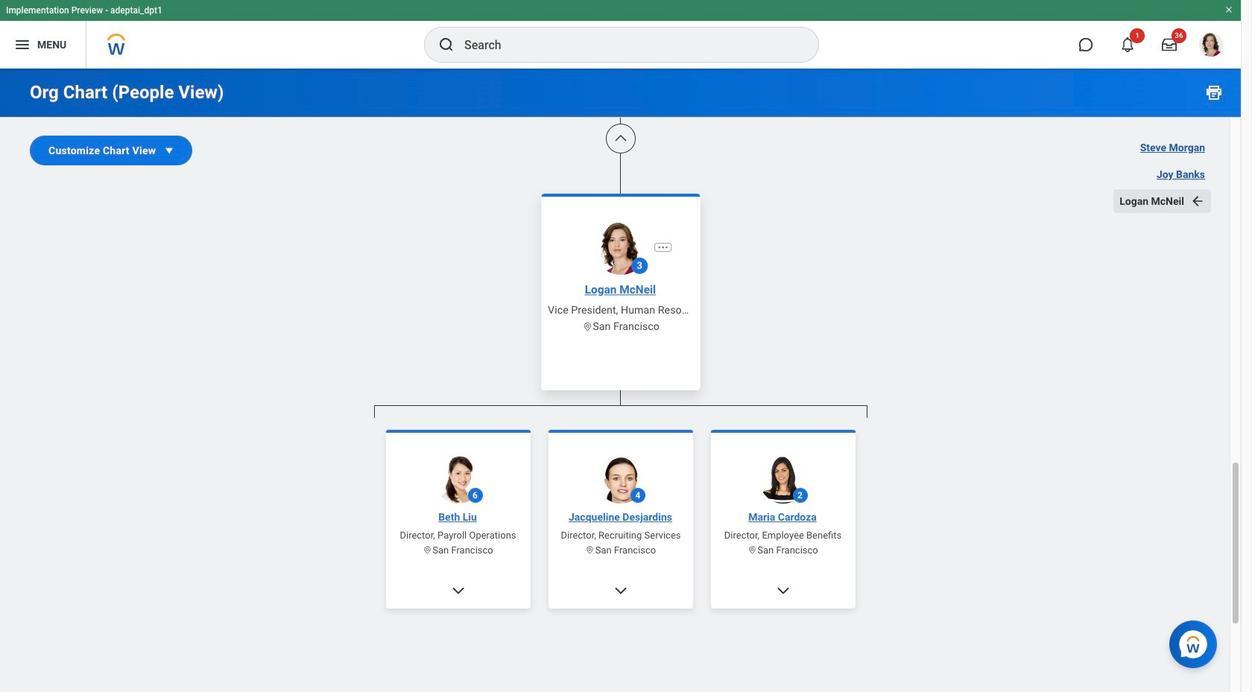Task type: locate. For each thing, give the bounding box(es) containing it.
0 horizontal spatial chevron down image
[[451, 583, 466, 598]]

print org chart image
[[1205, 83, 1223, 101]]

1 horizontal spatial location image
[[748, 546, 758, 555]]

0 vertical spatial location image
[[582, 321, 592, 332]]

1 vertical spatial location image
[[748, 546, 758, 555]]

2 location image from the left
[[585, 546, 595, 555]]

1 horizontal spatial location image
[[585, 546, 595, 555]]

chevron down image
[[451, 583, 466, 598], [613, 583, 628, 598]]

arrow left image
[[1190, 194, 1205, 209]]

location image
[[423, 546, 433, 555], [585, 546, 595, 555]]

caret down image
[[162, 143, 177, 158]]

1 location image from the left
[[423, 546, 433, 555]]

location image inside logan mcneil, logan mcneil, 3 direct reports element
[[748, 546, 758, 555]]

0 horizontal spatial location image
[[582, 321, 592, 332]]

main content
[[0, 0, 1241, 692]]

profile logan mcneil image
[[1199, 33, 1223, 60]]

location image
[[582, 321, 592, 332], [748, 546, 758, 555]]

1 horizontal spatial chevron down image
[[613, 583, 628, 598]]

2 chevron down image from the left
[[613, 583, 628, 598]]

banner
[[0, 0, 1241, 69]]

0 horizontal spatial location image
[[423, 546, 433, 555]]

location image for 2nd chevron down image from the left
[[585, 546, 595, 555]]

search image
[[438, 36, 455, 54]]



Task type: describe. For each thing, give the bounding box(es) containing it.
1 chevron down image from the left
[[451, 583, 466, 598]]

logan mcneil, logan mcneil, 3 direct reports element
[[374, 418, 867, 692]]

related actions image
[[657, 241, 669, 253]]

chevron up image
[[613, 131, 628, 146]]

location image for first chevron down image
[[423, 546, 433, 555]]

inbox large image
[[1162, 37, 1177, 52]]

Search Workday  search field
[[464, 28, 788, 61]]

notifications large image
[[1120, 37, 1135, 52]]

close environment banner image
[[1225, 5, 1234, 14]]

chevron down image
[[776, 583, 790, 598]]

justify image
[[13, 36, 31, 54]]



Task type: vqa. For each thing, say whether or not it's contained in the screenshot.
the middle location icon
yes



